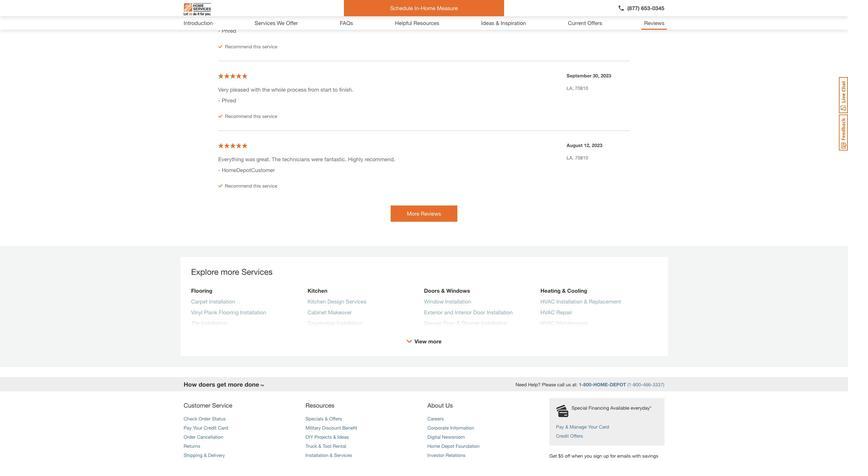 Task type: vqa. For each thing, say whether or not it's contained in the screenshot.
the top Living
no



Task type: locate. For each thing, give the bounding box(es) containing it.
2 la, 70810 from the top
[[567, 85, 588, 91]]

0 vertical spatial pleased
[[230, 17, 249, 23]]

0 horizontal spatial offers
[[329, 417, 342, 422]]

more right get
[[228, 381, 243, 389]]

0 vertical spatial hvac
[[541, 299, 555, 305]]

1 vertical spatial - phred
[[218, 97, 236, 104]]

0 vertical spatial la,
[[567, 16, 574, 21]]

customer
[[184, 402, 210, 410]]

hvac down hvac repair link
[[541, 320, 555, 327]]

recommend this service
[[225, 44, 277, 50], [225, 114, 277, 119], [225, 183, 277, 189]]

credit up $5
[[556, 434, 569, 440]]

reviews right more
[[421, 211, 441, 217]]

- homedepotcustomer
[[218, 167, 275, 173]]

0 vertical spatial order
[[199, 417, 211, 422]]

1 vertical spatial more
[[428, 339, 442, 345]]

depot
[[441, 444, 454, 450]]

1 vertical spatial ideas
[[337, 435, 349, 441]]

1 very from the top
[[218, 17, 229, 23]]

3 70810 from the top
[[575, 155, 588, 161]]

1 vertical spatial recommend
[[225, 114, 252, 119]]

ideas left inspiration
[[481, 20, 494, 26]]

replacement
[[589, 299, 621, 305]]

0 vertical spatial more
[[221, 268, 239, 277]]

2 la, from the top
[[567, 85, 574, 91]]

offers up discount
[[329, 417, 342, 422]]

kitchen for kitchen
[[308, 288, 327, 294]]

feedback link image
[[839, 114, 848, 151]]

discount
[[322, 426, 341, 431]]

0 vertical spatial ideas
[[481, 20, 494, 26]]

1 vertical spatial ☆ ☆ ☆ ☆ ☆
[[218, 143, 247, 149]]

get $5 off when you sign up for emails with savings and tips.
[[549, 454, 658, 462]]

1 vertical spatial very pleased with the whole process from start to finish.
[[218, 86, 353, 93]]

diy
[[306, 435, 313, 441]]

2 hvac from the top
[[541, 310, 555, 316]]

military discount benefit link
[[306, 426, 357, 431]]

credit inside pay & manage your card credit offers
[[556, 434, 569, 440]]

2 70810 from the top
[[575, 85, 588, 91]]

800- right at:
[[583, 382, 593, 388]]

3 recommend from the top
[[225, 183, 252, 189]]

800- right depot
[[633, 382, 643, 388]]

kitchen for kitchen design services
[[308, 299, 326, 305]]

card down status
[[218, 426, 228, 431]]

1 start from the top
[[321, 17, 331, 23]]

window
[[424, 299, 444, 305]]

2 recommend from the top
[[225, 114, 252, 119]]

cabinet makeover link
[[308, 309, 352, 320]]

your right manage in the right of the page
[[588, 425, 598, 430]]

0 vertical spatial this
[[253, 44, 261, 50]]

1 horizontal spatial flooring
[[219, 310, 239, 316]]

1 ☆ ☆ ☆ ☆ ☆ from the top
[[218, 73, 247, 79]]

1 horizontal spatial card
[[599, 425, 609, 430]]

3 recommend this service from the top
[[225, 183, 277, 189]]

1 horizontal spatial pay
[[556, 425, 564, 430]]

credit inside check order status pay your credit card order cancellation returns shipping & delivery
[[204, 426, 217, 431]]

carpet installation link
[[191, 298, 235, 309]]

0 vertical spatial recommend this service
[[225, 44, 277, 50]]

0 vertical spatial finish.
[[339, 17, 353, 23]]

1 vertical spatial phred
[[222, 97, 236, 104]]

1 vertical spatial and
[[549, 461, 557, 462]]

1 finish. from the top
[[339, 17, 353, 23]]

countertop installation
[[308, 320, 363, 327]]

flooring right plank
[[219, 310, 239, 316]]

order
[[199, 417, 211, 422], [184, 435, 196, 441]]

1 horizontal spatial credit
[[556, 434, 569, 440]]

this for september 30, 2023
[[253, 114, 261, 119]]

card down financing
[[599, 425, 609, 430]]

countertop
[[308, 320, 335, 327]]

0 vertical spatial -
[[218, 28, 220, 34]]

la, for september
[[567, 85, 574, 91]]

3 la, 70810 from the top
[[567, 155, 588, 161]]

2 kitchen from the top
[[308, 299, 326, 305]]

cabinet makeover
[[308, 310, 352, 316]]

2 vertical spatial la, 70810
[[567, 155, 588, 161]]

hvac inside hvac repair link
[[541, 310, 555, 316]]

resources up specials & offers link
[[306, 402, 334, 410]]

0 horizontal spatial flooring
[[191, 288, 212, 294]]

offers right current
[[588, 20, 602, 26]]

done
[[245, 381, 259, 389]]

door
[[473, 310, 485, 316], [443, 320, 455, 327]]

measure
[[437, 5, 458, 11]]

0 vertical spatial credit
[[204, 426, 217, 431]]

door right garage at the bottom of page
[[443, 320, 455, 327]]

2 vertical spatial -
[[218, 167, 220, 173]]

0 vertical spatial la, 70810
[[567, 16, 588, 21]]

get
[[217, 381, 226, 389]]

and down get
[[549, 461, 557, 462]]

2 vertical spatial la,
[[567, 155, 574, 161]]

1 vertical spatial process
[[287, 86, 306, 93]]

2 service from the top
[[262, 114, 277, 119]]

0 vertical spatial offers
[[588, 20, 602, 26]]

2 vertical spatial 70810
[[575, 155, 588, 161]]

70810
[[575, 16, 588, 21], [575, 85, 588, 91], [575, 155, 588, 161]]

0 vertical spatial very
[[218, 17, 229, 23]]

& down discount
[[333, 435, 336, 441]]

everything was great. the technicians were fantastic. highly recommend.
[[218, 156, 395, 163]]

1 vertical spatial very
[[218, 86, 229, 93]]

more
[[407, 211, 419, 217]]

installation inside "link"
[[240, 310, 266, 316]]

1 vertical spatial kitchen
[[308, 299, 326, 305]]

1 vertical spatial flooring
[[219, 310, 239, 316]]

everyday*
[[631, 406, 652, 411]]

phred
[[222, 28, 236, 34], [222, 97, 236, 104]]

military
[[306, 426, 321, 431]]

0 horizontal spatial credit
[[204, 426, 217, 431]]

3 service from the top
[[262, 183, 277, 189]]

1 vertical spatial the
[[262, 86, 270, 93]]

0 horizontal spatial your
[[193, 426, 202, 431]]

need
[[516, 382, 527, 388]]

reviews
[[644, 20, 664, 26], [421, 211, 441, 217]]

1 vertical spatial from
[[308, 86, 319, 93]]

opener
[[462, 320, 480, 327]]

status
[[212, 417, 226, 422]]

2 whole from the top
[[271, 86, 286, 93]]

0 vertical spatial kitchen
[[308, 288, 327, 294]]

1 ★ ★ ★ ★ ★ from the top
[[218, 73, 247, 79]]

0 vertical spatial reviews
[[644, 20, 664, 26]]

1 vertical spatial to
[[333, 86, 338, 93]]

more
[[221, 268, 239, 277], [428, 339, 442, 345], [228, 381, 243, 389]]

and down "window installation" link
[[444, 310, 453, 316]]

hvac
[[541, 299, 555, 305], [541, 310, 555, 316], [541, 320, 555, 327]]

helpful resources
[[395, 20, 439, 26]]

recommend for september 30, 2023
[[225, 114, 252, 119]]

installation
[[209, 299, 235, 305], [445, 299, 471, 305], [556, 299, 583, 305], [240, 310, 266, 316], [487, 310, 513, 316], [201, 320, 227, 327], [337, 320, 363, 327], [481, 320, 507, 327], [306, 453, 328, 459]]

1 vertical spatial door
[[443, 320, 455, 327]]

2023 right 12,
[[592, 143, 602, 148]]

hvac down heating
[[541, 299, 555, 305]]

1 horizontal spatial your
[[588, 425, 598, 430]]

1 kitchen from the top
[[308, 288, 327, 294]]

1 vertical spatial this
[[253, 114, 261, 119]]

reviews down 0345
[[644, 20, 664, 26]]

1 vertical spatial hvac
[[541, 310, 555, 316]]

2 vertical spatial this
[[253, 183, 261, 189]]

pay inside pay & manage your card credit offers
[[556, 425, 564, 430]]

2 vertical spatial recommend this service
[[225, 183, 277, 189]]

1 vertical spatial recommend this service
[[225, 114, 277, 119]]

get
[[549, 454, 557, 460]]

check order status pay your credit card order cancellation returns shipping & delivery
[[184, 417, 228, 459]]

3 - from the top
[[218, 167, 220, 173]]

to
[[333, 17, 338, 23], [333, 86, 338, 93]]

shipping & delivery link
[[184, 453, 225, 459]]

home up helpful resources
[[421, 5, 435, 11]]

1 horizontal spatial resources
[[414, 20, 439, 26]]

recommend this service for august 12, 2023
[[225, 183, 277, 189]]

specials & offers link
[[306, 417, 342, 422]]

1 process from the top
[[287, 17, 306, 23]]

1 vertical spatial 2023
[[592, 143, 602, 148]]

carpet installation
[[191, 299, 235, 305]]

0 vertical spatial phred
[[222, 28, 236, 34]]

home down digital at the bottom right of the page
[[427, 444, 440, 450]]

0 vertical spatial - phred
[[218, 28, 236, 34]]

2 very pleased with the whole process from start to finish. from the top
[[218, 86, 353, 93]]

la,
[[567, 16, 574, 21], [567, 85, 574, 91], [567, 155, 574, 161]]

2 vertical spatial with
[[632, 454, 641, 460]]

0 vertical spatial process
[[287, 17, 306, 23]]

2 ☆ ☆ ☆ ☆ ☆ from the top
[[218, 143, 247, 149]]

order up pay your credit card link
[[199, 417, 211, 422]]

& left delivery
[[204, 453, 207, 459]]

2 vertical spatial recommend
[[225, 183, 252, 189]]

door up opener on the bottom
[[473, 310, 485, 316]]

2 horizontal spatial offers
[[588, 20, 602, 26]]

1 vertical spatial offers
[[329, 417, 342, 422]]

current
[[568, 20, 586, 26]]

doors
[[424, 288, 440, 294]]

1 this from the top
[[253, 44, 261, 50]]

inspiration
[[501, 20, 526, 26]]

- for september 30, 2023
[[218, 97, 220, 104]]

& left cooling
[[562, 288, 566, 294]]

live chat image
[[839, 77, 848, 113]]

special
[[572, 406, 587, 411]]

available
[[610, 406, 629, 411]]

1 800- from the left
[[583, 382, 593, 388]]

3 la, from the top
[[567, 155, 574, 161]]

when
[[572, 454, 583, 460]]

ideas inside specials & offers military discount benefit diy projects & ideas truck & tool rental installation & services
[[337, 435, 349, 441]]

1 vertical spatial resources
[[306, 402, 334, 410]]

1 hvac from the top
[[541, 299, 555, 305]]

2 the from the top
[[262, 86, 270, 93]]

repair
[[556, 310, 572, 316]]

0 vertical spatial very pleased with the whole process from start to finish.
[[218, 17, 353, 23]]

0 horizontal spatial pay
[[184, 426, 192, 431]]

3 this from the top
[[253, 183, 261, 189]]

3 hvac from the top
[[541, 320, 555, 327]]

tips.
[[559, 461, 568, 462]]

2023 for everything was great. the technicians were fantastic. highly recommend.
[[592, 143, 602, 148]]

2 vertical spatial hvac
[[541, 320, 555, 327]]

0 vertical spatial whole
[[271, 17, 286, 23]]

0 vertical spatial 70810
[[575, 16, 588, 21]]

2023 right 30,
[[601, 73, 611, 79]]

depot
[[610, 382, 626, 388]]

pay up credit offers link
[[556, 425, 564, 430]]

1 horizontal spatial order
[[199, 417, 211, 422]]

your up order cancellation "link"
[[193, 426, 202, 431]]

recommend
[[225, 44, 252, 50], [225, 114, 252, 119], [225, 183, 252, 189]]

1 the from the top
[[262, 17, 270, 23]]

1 horizontal spatial offers
[[570, 434, 583, 440]]

call
[[557, 382, 565, 388]]

1 vertical spatial home
[[427, 444, 440, 450]]

1-
[[579, 382, 583, 388]]

1 vertical spatial start
[[321, 86, 331, 93]]

& down tool
[[330, 453, 333, 459]]

hvac for hvac maintenance
[[541, 320, 555, 327]]

pay & manage your card credit offers
[[556, 425, 609, 440]]

installation & services link
[[306, 453, 352, 459]]

plank
[[204, 310, 217, 316]]

start
[[321, 17, 331, 23], [321, 86, 331, 93]]

shipping
[[184, 453, 202, 459]]

0 vertical spatial to
[[333, 17, 338, 23]]

flooring up carpet
[[191, 288, 212, 294]]

1 vertical spatial whole
[[271, 86, 286, 93]]

about us
[[427, 402, 453, 410]]

recommend for august 12, 2023
[[225, 183, 252, 189]]

your
[[588, 425, 598, 430], [193, 426, 202, 431]]

0 vertical spatial service
[[262, 44, 277, 50]]

0 vertical spatial from
[[308, 17, 319, 23]]

1 horizontal spatial ideas
[[481, 20, 494, 26]]

credit up cancellation
[[204, 426, 217, 431]]

&
[[496, 20, 499, 26], [441, 288, 445, 294], [562, 288, 566, 294], [584, 299, 587, 305], [457, 320, 460, 327], [325, 417, 328, 422], [565, 425, 568, 430], [333, 435, 336, 441], [318, 444, 321, 450], [204, 453, 207, 459], [330, 453, 333, 459]]

corporate information link
[[427, 426, 474, 431]]

vinyl plank flooring installation link
[[191, 309, 266, 320]]

service for august
[[262, 183, 277, 189]]

★
[[218, 73, 224, 79], [224, 73, 230, 79], [230, 73, 236, 79], [236, 73, 241, 79], [242, 73, 247, 79], [218, 143, 224, 149], [224, 143, 230, 149], [230, 143, 236, 149], [236, 143, 241, 149], [242, 143, 247, 149]]

1 vertical spatial finish.
[[339, 86, 353, 93]]

1 horizontal spatial and
[[549, 461, 557, 462]]

1 very pleased with the whole process from start to finish. from the top
[[218, 17, 353, 23]]

corporate
[[427, 426, 449, 431]]

offers down manage in the right of the page
[[570, 434, 583, 440]]

0 horizontal spatial order
[[184, 435, 196, 441]]

2 - phred from the top
[[218, 97, 236, 104]]

offers
[[588, 20, 602, 26], [329, 417, 342, 422], [570, 434, 583, 440]]

pay down check
[[184, 426, 192, 431]]

1 - from the top
[[218, 28, 220, 34]]

0 vertical spatial with
[[251, 17, 261, 23]]

0 vertical spatial and
[[444, 310, 453, 316]]

introduction
[[184, 20, 213, 26]]

0 horizontal spatial ideas
[[337, 435, 349, 441]]

3337)
[[653, 382, 664, 388]]

more for explore
[[221, 268, 239, 277]]

0 vertical spatial ★ ★ ★ ★ ★
[[218, 73, 247, 79]]

& up credit offers link
[[565, 425, 568, 430]]

2 process from the top
[[287, 86, 306, 93]]

2 pleased from the top
[[230, 86, 249, 93]]

(877)
[[627, 5, 640, 11]]

1 vertical spatial credit
[[556, 434, 569, 440]]

☆
[[218, 73, 224, 79], [224, 73, 230, 79], [230, 73, 236, 79], [236, 73, 241, 79], [242, 73, 247, 79], [218, 143, 224, 149], [224, 143, 230, 149], [230, 143, 236, 149], [236, 143, 241, 149], [242, 143, 247, 149]]

hvac inside hvac installation & replacement link
[[541, 299, 555, 305]]

1 vertical spatial service
[[262, 114, 277, 119]]

& left inspiration
[[496, 20, 499, 26]]

more right explore
[[221, 268, 239, 277]]

2 vertical spatial offers
[[570, 434, 583, 440]]

order up returns
[[184, 435, 196, 441]]

0 horizontal spatial card
[[218, 426, 228, 431]]

2 recommend this service from the top
[[225, 114, 277, 119]]

0 vertical spatial resources
[[414, 20, 439, 26]]

2 to from the top
[[333, 86, 338, 93]]

hvac installation & replacement
[[541, 299, 621, 305]]

- for august 12, 2023
[[218, 167, 220, 173]]

rental
[[333, 444, 346, 450]]

flooring inside "link"
[[219, 310, 239, 316]]

schedule in-home measure button
[[344, 0, 504, 16]]

services inside the kitchen design services link
[[346, 299, 366, 305]]

1 horizontal spatial 800-
[[633, 382, 643, 388]]

hvac for hvac repair
[[541, 310, 555, 316]]

offer
[[286, 20, 298, 26]]

0 horizontal spatial resources
[[306, 402, 334, 410]]

kitchen design services link
[[308, 298, 366, 309]]

more right the view
[[428, 339, 442, 345]]

check order status link
[[184, 417, 226, 422]]

0 horizontal spatial and
[[444, 310, 453, 316]]

0 vertical spatial recommend
[[225, 44, 252, 50]]

how doers get more done ™
[[184, 381, 264, 389]]

2 ★ ★ ★ ★ ★ from the top
[[218, 143, 247, 149]]

★ ★ ★ ★ ★ for everything
[[218, 143, 247, 149]]

whole
[[271, 17, 286, 23], [271, 86, 286, 93]]

ideas up rental
[[337, 435, 349, 441]]

-
[[218, 28, 220, 34], [218, 97, 220, 104], [218, 167, 220, 173]]

0 vertical spatial home
[[421, 5, 435, 11]]

1 vertical spatial pleased
[[230, 86, 249, 93]]

1 horizontal spatial door
[[473, 310, 485, 316]]

2 this from the top
[[253, 114, 261, 119]]

0 vertical spatial door
[[473, 310, 485, 316]]

30,
[[593, 73, 599, 79]]

1 vertical spatial la, 70810
[[567, 85, 588, 91]]

hvac left repair
[[541, 310, 555, 316]]

1 vertical spatial 70810
[[575, 85, 588, 91]]

offers inside specials & offers military discount benefit diy projects & ideas truck & tool rental installation & services
[[329, 417, 342, 422]]

2 - from the top
[[218, 97, 220, 104]]

hvac inside hvac maintenance "link"
[[541, 320, 555, 327]]

☆ ☆ ☆ ☆ ☆ for everything
[[218, 143, 247, 149]]

resources down the "schedule in-home measure" button
[[414, 20, 439, 26]]



Task type: describe. For each thing, give the bounding box(es) containing it.
this for august 12, 2023
[[253, 183, 261, 189]]

recommend.
[[365, 156, 395, 163]]

1 la, from the top
[[567, 16, 574, 21]]

interior
[[455, 310, 472, 316]]

& inside check order status pay your credit card order cancellation returns shipping & delivery
[[204, 453, 207, 459]]

installation inside specials & offers military discount benefit diy projects & ideas truck & tool rental installation & services
[[306, 453, 328, 459]]

1 from from the top
[[308, 17, 319, 23]]

services inside specials & offers military discount benefit diy projects & ideas truck & tool rental installation & services
[[334, 453, 352, 459]]

your inside check order status pay your credit card order cancellation returns shipping & delivery
[[193, 426, 202, 431]]

current offers
[[568, 20, 602, 26]]

off
[[565, 454, 570, 460]]

hvac for hvac installation & replacement
[[541, 299, 555, 305]]

1 service from the top
[[262, 44, 277, 50]]

pay & manage your card link
[[556, 425, 609, 430]]

the
[[272, 156, 281, 163]]

1 pleased from the top
[[230, 17, 249, 23]]

recommend this service for september 30, 2023
[[225, 114, 277, 119]]

tile installation
[[191, 320, 227, 327]]

pay your credit card link
[[184, 426, 228, 431]]

pay inside check order status pay your credit card order cancellation returns shipping & delivery
[[184, 426, 192, 431]]

fantastic.
[[324, 156, 347, 163]]

do it for you logo image
[[184, 0, 211, 19]]

door inside "link"
[[473, 310, 485, 316]]

0 vertical spatial flooring
[[191, 288, 212, 294]]

1 horizontal spatial reviews
[[644, 20, 664, 26]]

1 - phred from the top
[[218, 28, 236, 34]]

great.
[[256, 156, 270, 163]]

2 start from the top
[[321, 86, 331, 93]]

offers inside pay & manage your card credit offers
[[570, 434, 583, 440]]

vinyl plank flooring installation
[[191, 310, 266, 316]]

70810 for september
[[575, 85, 588, 91]]

★ ★ ★ ★ ★ for very
[[218, 73, 247, 79]]

tile
[[191, 320, 200, 327]]

home-
[[593, 382, 610, 388]]

home inside the "schedule in-home measure" button
[[421, 5, 435, 11]]

was
[[245, 156, 255, 163]]

1 vertical spatial reviews
[[421, 211, 441, 217]]

highly
[[348, 156, 363, 163]]

2 800- from the left
[[633, 382, 643, 388]]

2 vertical spatial more
[[228, 381, 243, 389]]

card inside check order status pay your credit card order cancellation returns shipping & delivery
[[218, 426, 228, 431]]

garage
[[424, 320, 442, 327]]

0 horizontal spatial door
[[443, 320, 455, 327]]

financing
[[589, 406, 609, 411]]

home inside careers corporate information digital newsroom home depot foundation investor relations
[[427, 444, 440, 450]]

$5
[[558, 454, 564, 460]]

check
[[184, 417, 197, 422]]

cabinet
[[308, 310, 326, 316]]

12,
[[584, 143, 591, 148]]

view more
[[415, 339, 442, 345]]

up
[[603, 454, 609, 460]]

technicians
[[282, 156, 310, 163]]

exterior and interior door installation link
[[424, 309, 513, 320]]

hvac maintenance link
[[541, 320, 588, 331]]

more reviews link
[[391, 206, 457, 222]]

window installation
[[424, 299, 471, 305]]

specials & offers military discount benefit diy projects & ideas truck & tool rental installation & services
[[306, 417, 357, 459]]

september 30, 2023
[[567, 73, 611, 79]]

hvac installation & replacement link
[[541, 298, 621, 309]]

home depot foundation link
[[427, 444, 480, 450]]

1 whole from the top
[[271, 17, 286, 23]]

2 very from the top
[[218, 86, 229, 93]]

returns link
[[184, 444, 200, 450]]

vinyl
[[191, 310, 202, 316]]

& down cooling
[[584, 299, 587, 305]]

and inside "link"
[[444, 310, 453, 316]]

order cancellation link
[[184, 435, 223, 441]]

windows
[[446, 288, 470, 294]]

70810 for august
[[575, 155, 588, 161]]

doers
[[199, 381, 215, 389]]

& up military discount benefit link
[[325, 417, 328, 422]]

need help? please call us at: 1-800-home-depot (1-800-466-3337)
[[516, 382, 664, 388]]

your inside pay & manage your card credit offers
[[588, 425, 598, 430]]

services we offer
[[255, 20, 298, 26]]

about
[[427, 402, 444, 410]]

explore more services
[[191, 268, 273, 277]]

(1-
[[627, 382, 633, 388]]

& down interior on the right of page
[[457, 320, 460, 327]]

la, 70810 for august
[[567, 155, 588, 161]]

tile installation link
[[191, 320, 227, 331]]

(877) 653-0345
[[627, 5, 664, 11]]

in-
[[414, 5, 421, 11]]

2 phred from the top
[[222, 97, 236, 104]]

maintenance
[[556, 320, 588, 327]]

installation inside 'link'
[[337, 320, 363, 327]]

653-
[[641, 5, 652, 11]]

were
[[311, 156, 323, 163]]

information
[[450, 426, 474, 431]]

returns
[[184, 444, 200, 450]]

(877) 653-0345 link
[[618, 4, 664, 12]]

specials
[[306, 417, 324, 422]]

for
[[610, 454, 616, 460]]

la, 70810 for september
[[567, 85, 588, 91]]

truck & tool rental link
[[306, 444, 346, 450]]

2 finish. from the top
[[339, 86, 353, 93]]

delivery
[[208, 453, 225, 459]]

ideas & inspiration
[[481, 20, 526, 26]]

1 recommend this service from the top
[[225, 44, 277, 50]]

relations
[[446, 453, 465, 459]]

emails
[[617, 454, 631, 460]]

2 from from the top
[[308, 86, 319, 93]]

& right 'doors'
[[441, 288, 445, 294]]

2023 for very pleased with the whole process from start to finish.
[[601, 73, 611, 79]]

please
[[542, 382, 556, 388]]

1 vertical spatial with
[[251, 86, 261, 93]]

heating & cooling
[[541, 288, 587, 294]]

1 70810 from the top
[[575, 16, 588, 21]]

card inside pay & manage your card credit offers
[[599, 425, 609, 430]]

design
[[327, 299, 344, 305]]

sign
[[593, 454, 602, 460]]

credit for &
[[556, 434, 569, 440]]

credit for order
[[204, 426, 217, 431]]

more for view
[[428, 339, 442, 345]]

kitchen design services
[[308, 299, 366, 305]]

investor
[[427, 453, 444, 459]]

careers
[[427, 417, 444, 422]]

helpful
[[395, 20, 412, 26]]

1 recommend from the top
[[225, 44, 252, 50]]

1 to from the top
[[333, 17, 338, 23]]

august 12, 2023
[[567, 143, 602, 148]]

☆ ☆ ☆ ☆ ☆ for very
[[218, 73, 247, 79]]

countertop installation link
[[308, 320, 363, 331]]

™
[[260, 384, 264, 389]]

us
[[445, 402, 453, 410]]

& left tool
[[318, 444, 321, 450]]

manage
[[570, 425, 587, 430]]

with inside the get $5 off when you sign up for emails with savings and tips.
[[632, 454, 641, 460]]

service for september
[[262, 114, 277, 119]]

installation inside "link"
[[487, 310, 513, 316]]

benefit
[[342, 426, 357, 431]]

& inside pay & manage your card credit offers
[[565, 425, 568, 430]]

1 la, 70810 from the top
[[567, 16, 588, 21]]

you
[[584, 454, 592, 460]]

and inside the get $5 off when you sign up for emails with savings and tips.
[[549, 461, 557, 462]]

projects
[[315, 435, 332, 441]]

1 phred from the top
[[222, 28, 236, 34]]

diy projects & ideas link
[[306, 435, 349, 441]]

august
[[567, 143, 583, 148]]

exterior and interior door installation
[[424, 310, 513, 316]]

la, for august
[[567, 155, 574, 161]]



